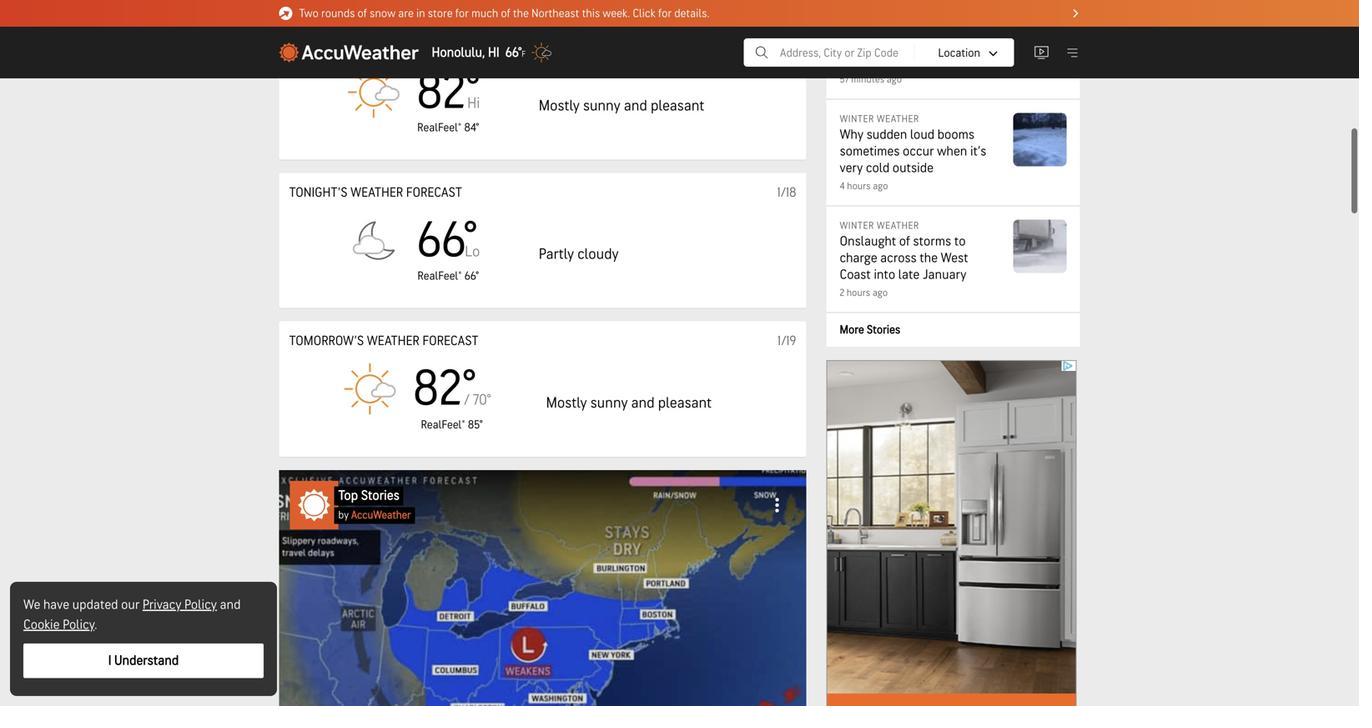 Task type: describe. For each thing, give the bounding box(es) containing it.
mostly for hi
[[539, 97, 580, 115]]

winter for why
[[840, 113, 874, 125]]

cold inside winter weather why sudden loud booms sometimes occur when it's very cold outside 4 hours ago
[[866, 160, 890, 177]]

i
[[108, 654, 111, 670]]

winter weather wave of bitter cold air will re-start the lake-effect snow machine 57 minutes ago
[[840, 6, 999, 86]]

across
[[881, 250, 917, 267]]

hours inside winter weather why sudden loud booms sometimes occur when it's very cold outside 4 hours ago
[[847, 180, 871, 192]]

understand
[[114, 654, 179, 670]]

i understand
[[108, 654, 179, 670]]

0 horizontal spatial policy
[[63, 618, 94, 634]]

we have updated our privacy policy and cookie policy .
[[23, 598, 241, 634]]

it's
[[971, 144, 987, 160]]

realfeel® for hi
[[417, 121, 462, 135]]

in
[[416, 6, 425, 20]]

start
[[857, 37, 883, 53]]

privacy policy link
[[143, 598, 217, 614]]

tonight's
[[289, 185, 348, 201]]

snow inside "winter weather wave of bitter cold air will re-start the lake-effect snow machine 57 minutes ago"
[[969, 37, 999, 53]]

1/18 for 66°
[[777, 185, 797, 201]]

this
[[582, 6, 600, 20]]

cookie policy link
[[23, 618, 94, 634]]

our
[[121, 598, 140, 614]]

the for lake-
[[886, 37, 904, 53]]

storms
[[913, 234, 952, 250]]

more stories link
[[827, 313, 1080, 347]]

f
[[522, 49, 526, 59]]

mostly sunny and pleasant for hi
[[539, 97, 705, 115]]

location
[[939, 46, 981, 60]]

forecast for hi
[[392, 36, 449, 52]]

winter weather why sudden loud booms sometimes occur when it's very cold outside 4 hours ago
[[840, 113, 987, 192]]

hamburger image
[[1065, 45, 1080, 60]]

loud
[[911, 127, 935, 143]]

of inside "winter weather wave of bitter cold air will re-start the lake-effect snow machine 57 minutes ago"
[[873, 20, 883, 36]]

today's
[[289, 36, 334, 52]]

ago inside winter weather why sudden loud booms sometimes occur when it's very cold outside 4 hours ago
[[873, 180, 888, 192]]

realfeel® 84°
[[417, 121, 479, 135]]

cloudy
[[578, 246, 619, 264]]

Address, City or Zip Code text field
[[780, 46, 981, 60]]

partly cloudy
[[539, 246, 619, 264]]

advertisement element
[[827, 361, 1077, 707]]

cold inside "winter weather wave of bitter cold air will re-start the lake-effect snow machine 57 minutes ago"
[[920, 20, 943, 36]]

85°
[[468, 418, 483, 432]]

4
[[840, 180, 845, 192]]

tomorrow's
[[289, 334, 364, 350]]

winter for wave
[[840, 6, 874, 18]]

onslaught
[[840, 234, 897, 250]]

realfeel® for / 70°
[[421, 418, 465, 432]]

updated
[[72, 598, 118, 614]]

very
[[840, 160, 863, 177]]

today's weather forecast
[[289, 36, 449, 52]]

wave
[[840, 20, 870, 36]]

machine
[[840, 53, 887, 70]]

.
[[94, 618, 97, 634]]

we
[[23, 598, 40, 614]]

weather for lo
[[351, 185, 403, 201]]

more stories
[[840, 323, 901, 337]]

1/18 for 82°
[[777, 36, 797, 52]]

hi
[[468, 95, 480, 113]]

privacy
[[143, 598, 181, 614]]

click
[[633, 6, 656, 20]]

winter weather onslaught of storms to charge across the west coast into late january 2 hours ago
[[840, 220, 969, 299]]

how record-setting cold contributed to the space shuttle challenger disaster on jan. 28, 1986 image
[[253, 456, 833, 707]]

outside
[[893, 160, 934, 177]]

winter for onslaught
[[840, 220, 874, 232]]

week.
[[603, 6, 630, 20]]

realfeel® for lo
[[418, 270, 462, 284]]

lo
[[465, 243, 480, 261]]

two
[[299, 6, 319, 20]]

of inside "winter weather onslaught of storms to charge across the west coast into late january 2 hours ago"
[[900, 234, 910, 250]]

effect
[[935, 37, 966, 53]]

the for northeast
[[513, 6, 529, 20]]

when
[[937, 144, 968, 160]]

another wave of bitterly cold air will re-start the lake-effect snow machine into the weekend image
[[253, 456, 833, 707]]

84°
[[464, 121, 479, 135]]

/
[[464, 392, 470, 410]]

partly
[[539, 246, 574, 264]]

tomorrow's weather forecast
[[289, 334, 479, 350]]

chevron down image
[[989, 51, 998, 56]]

hours inside "winter weather onslaught of storms to charge across the west coast into late january 2 hours ago"
[[847, 287, 871, 299]]

cookie
[[23, 618, 60, 634]]

snowstorm to bring plowable powder to over 18 states before next arctic invasion image
[[254, 456, 832, 707]]

and for hi
[[624, 97, 647, 115]]

mostly sunny and pleasant for / 70°
[[546, 395, 712, 413]]

air
[[946, 20, 960, 36]]

search image
[[754, 43, 770, 63]]

honolulu,
[[432, 44, 485, 61]]

why
[[840, 127, 864, 143]]

weather for hi
[[337, 36, 389, 52]]

bitter
[[886, 20, 917, 36]]

mostly for / 70°
[[546, 395, 587, 413]]



Task type: vqa. For each thing, say whether or not it's contained in the screenshot.
it's
yes



Task type: locate. For each thing, give the bounding box(es) containing it.
0 vertical spatial 82°
[[416, 63, 479, 123]]

1 horizontal spatial the
[[886, 37, 904, 53]]

january
[[923, 267, 967, 283]]

1 vertical spatial pleasant
[[658, 395, 712, 413]]

weather right tomorrow's
[[367, 334, 420, 350]]

2 horizontal spatial the
[[920, 250, 938, 267]]

for right click at the top left
[[659, 6, 672, 20]]

1 vertical spatial weather
[[877, 113, 919, 125]]

0 vertical spatial forecast
[[392, 36, 449, 52]]

policy right privacy
[[184, 598, 217, 614]]

cold down sometimes
[[866, 160, 890, 177]]

to
[[955, 234, 966, 250]]

0 vertical spatial realfeel®
[[417, 121, 462, 135]]

1 vertical spatial winter
[[840, 113, 874, 125]]

new storm to unload more snow for both midwest and northeast image
[[253, 456, 833, 707]]

are
[[398, 6, 414, 20]]

forecast for / 70°
[[423, 334, 479, 350]]

late
[[899, 267, 920, 283]]

and inside we have updated our privacy policy and cookie policy .
[[220, 598, 241, 614]]

winter inside winter weather why sudden loud booms sometimes occur when it's very cold outside 4 hours ago
[[840, 113, 874, 125]]

0 vertical spatial winter
[[840, 6, 874, 18]]

forecast for lo
[[406, 185, 462, 201]]

weather up across
[[877, 220, 919, 232]]

1 vertical spatial mostly sunny and pleasant
[[546, 395, 712, 413]]

re-
[[840, 37, 857, 53]]

forecast down in
[[392, 36, 449, 52]]

two rounds of snow are in store for much of the northeast this week. click for details.
[[299, 6, 710, 20]]

0 horizontal spatial for
[[455, 6, 469, 20]]

of up across
[[900, 234, 910, 250]]

66°
[[505, 44, 522, 61], [416, 212, 477, 272], [465, 270, 479, 284]]

for right store
[[455, 6, 469, 20]]

1 vertical spatial sunny
[[591, 395, 628, 413]]

pleasant
[[651, 97, 705, 115], [658, 395, 712, 413]]

the down storms
[[920, 250, 938, 267]]

2
[[840, 287, 845, 299]]

0 horizontal spatial snow
[[370, 6, 396, 20]]

cold up lake-
[[920, 20, 943, 36]]

1 winter from the top
[[840, 6, 874, 18]]

breaking news image
[[279, 7, 293, 20]]

details.
[[675, 6, 710, 20]]

ago inside "winter weather onslaught of storms to charge across the west coast into late january 2 hours ago"
[[873, 287, 888, 299]]

0 vertical spatial cold
[[920, 20, 943, 36]]

ago right minutes
[[887, 73, 902, 86]]

1 vertical spatial ago
[[873, 180, 888, 192]]

charge
[[840, 250, 878, 267]]

0 vertical spatial 1/18
[[777, 36, 797, 52]]

/ 70°
[[464, 392, 491, 410]]

snow left are
[[370, 6, 396, 20]]

0 vertical spatial weather
[[337, 36, 389, 52]]

store
[[428, 6, 453, 20]]

weather down rounds
[[337, 36, 389, 52]]

forecast down realfeel® 84°
[[406, 185, 462, 201]]

booms
[[938, 127, 975, 143]]

1 weather from the top
[[877, 6, 919, 18]]

hours right the 2
[[847, 287, 871, 299]]

winter up why at the top right of page
[[840, 113, 874, 125]]

have
[[43, 598, 69, 614]]

weather inside "winter weather onslaught of storms to charge across the west coast into late january 2 hours ago"
[[877, 220, 919, 232]]

winter inside "winter weather wave of bitter cold air will re-start the lake-effect snow machine 57 minutes ago"
[[840, 6, 874, 18]]

0 vertical spatial pleasant
[[651, 97, 705, 115]]

sunny for / 70°
[[591, 395, 628, 413]]

1 vertical spatial policy
[[63, 618, 94, 634]]

winter up wave
[[840, 6, 874, 18]]

0 vertical spatial policy
[[184, 598, 217, 614]]

0 horizontal spatial the
[[513, 6, 529, 20]]

will
[[963, 20, 983, 36]]

the left northeast
[[513, 6, 529, 20]]

2 vertical spatial the
[[920, 250, 938, 267]]

1 vertical spatial and
[[631, 395, 655, 413]]

1 vertical spatial mostly
[[546, 395, 587, 413]]

1/19
[[778, 334, 797, 350]]

1 horizontal spatial for
[[659, 6, 672, 20]]

weather up the bitter
[[877, 6, 919, 18]]

weather inside "winter weather wave of bitter cold air will re-start the lake-effect snow machine 57 minutes ago"
[[877, 6, 919, 18]]

minutes
[[851, 73, 885, 86]]

forecast up /
[[423, 334, 479, 350]]

policy
[[184, 598, 217, 614], [63, 618, 94, 634]]

57
[[840, 73, 849, 86]]

forecast
[[392, 36, 449, 52], [406, 185, 462, 201], [423, 334, 479, 350]]

the
[[513, 6, 529, 20], [886, 37, 904, 53], [920, 250, 938, 267]]

0 horizontal spatial cold
[[866, 160, 890, 177]]

2 vertical spatial forecast
[[423, 334, 479, 350]]

0 vertical spatial the
[[513, 6, 529, 20]]

0 vertical spatial and
[[624, 97, 647, 115]]

the inside "winter weather wave of bitter cold air will re-start the lake-effect snow machine 57 minutes ago"
[[886, 37, 904, 53]]

1 vertical spatial weather
[[351, 185, 403, 201]]

and for / 70°
[[631, 395, 655, 413]]

weather
[[337, 36, 389, 52], [351, 185, 403, 201], [367, 334, 420, 350]]

weather up sudden
[[877, 113, 919, 125]]

1 horizontal spatial policy
[[184, 598, 217, 614]]

weather right tonight's
[[351, 185, 403, 201]]

1/18 right search image
[[777, 36, 797, 52]]

realfeel® 66°
[[418, 270, 479, 284]]

policy down updated
[[63, 618, 94, 634]]

mostly sunny and pleasant
[[539, 97, 705, 115], [546, 395, 712, 413]]

occur
[[903, 144, 934, 160]]

cold
[[920, 20, 943, 36], [866, 160, 890, 177]]

for
[[455, 6, 469, 20], [659, 6, 672, 20]]

1/18
[[777, 36, 797, 52], [777, 185, 797, 201]]

2 weather from the top
[[877, 113, 919, 125]]

70°
[[473, 392, 491, 410]]

2 vertical spatial ago
[[873, 287, 888, 299]]

of right rounds
[[358, 6, 367, 20]]

weather for loud
[[877, 113, 919, 125]]

0 vertical spatial mostly
[[539, 97, 580, 115]]

0 vertical spatial mostly sunny and pleasant
[[539, 97, 705, 115]]

hours right 4
[[847, 180, 871, 192]]

2 vertical spatial realfeel®
[[421, 418, 465, 432]]

sometimes
[[840, 144, 900, 160]]

82°
[[416, 63, 479, 123], [413, 360, 476, 420]]

1 vertical spatial the
[[886, 37, 904, 53]]

the down the bitter
[[886, 37, 904, 53]]

0 vertical spatial weather
[[877, 6, 919, 18]]

winter up onslaught
[[840, 220, 874, 232]]

weather for storms
[[877, 220, 919, 232]]

more
[[840, 323, 864, 337]]

1 for from the left
[[455, 6, 469, 20]]

sudden
[[867, 127, 908, 143]]

new snowstorm to blanket areas from chicago to pittsburgh, dc and nyc image
[[253, 456, 833, 707]]

two rounds of snow are in store for much of the northeast this week. click for details. link
[[279, 0, 1080, 27]]

ago down sometimes
[[873, 180, 888, 192]]

ago
[[887, 73, 902, 86], [873, 180, 888, 192], [873, 287, 888, 299]]

chevron right image
[[1074, 9, 1079, 18]]

stories
[[867, 323, 901, 337]]

hours
[[847, 180, 871, 192], [847, 287, 871, 299]]

into
[[874, 267, 896, 283]]

snow
[[370, 6, 396, 20], [969, 37, 999, 53]]

0 vertical spatial snow
[[370, 6, 396, 20]]

realfeel®
[[417, 121, 462, 135], [418, 270, 462, 284], [421, 418, 465, 432]]

honolulu, hi 66° f
[[432, 44, 526, 61]]

mostly
[[539, 97, 580, 115], [546, 395, 587, 413]]

weather for bitter
[[877, 6, 919, 18]]

pleasant for hi
[[651, 97, 705, 115]]

2 vertical spatial and
[[220, 598, 241, 614]]

pleasant for / 70°
[[658, 395, 712, 413]]

tonight's weather forecast
[[289, 185, 462, 201]]

rounds
[[321, 6, 355, 20]]

82° for / 70°
[[413, 360, 476, 420]]

ago inside "winter weather wave of bitter cold air will re-start the lake-effect snow machine 57 minutes ago"
[[887, 73, 902, 86]]

0 vertical spatial sunny
[[583, 97, 621, 115]]

82° for hi
[[416, 63, 479, 123]]

snow down will
[[969, 37, 999, 53]]

ago down into
[[873, 287, 888, 299]]

hi
[[488, 44, 500, 61]]

2 vertical spatial weather
[[877, 220, 919, 232]]

1 vertical spatial snow
[[969, 37, 999, 53]]

coast
[[840, 267, 871, 283]]

1 1/18 from the top
[[777, 36, 797, 52]]

lake-
[[907, 37, 935, 53]]

of right much
[[501, 6, 511, 20]]

2 winter from the top
[[840, 113, 874, 125]]

winter inside "winter weather onslaught of storms to charge across the west coast into late january 2 hours ago"
[[840, 220, 874, 232]]

1 vertical spatial forecast
[[406, 185, 462, 201]]

and
[[624, 97, 647, 115], [631, 395, 655, 413], [220, 598, 241, 614]]

snow inside two rounds of snow are in store for much of the northeast this week. click for details. link
[[370, 6, 396, 20]]

weather inside winter weather why sudden loud booms sometimes occur when it's very cold outside 4 hours ago
[[877, 113, 919, 125]]

west
[[941, 250, 969, 267]]

1 vertical spatial hours
[[847, 287, 871, 299]]

1 vertical spatial 1/18
[[777, 185, 797, 201]]

2 1/18 from the top
[[777, 185, 797, 201]]

sunny for hi
[[583, 97, 621, 115]]

much
[[472, 6, 498, 20]]

1 horizontal spatial snow
[[969, 37, 999, 53]]

of
[[358, 6, 367, 20], [501, 6, 511, 20], [873, 20, 883, 36], [900, 234, 910, 250]]

3 winter from the top
[[840, 220, 874, 232]]

1 vertical spatial realfeel®
[[418, 270, 462, 284]]

1 vertical spatial cold
[[866, 160, 890, 177]]

weather for / 70°
[[367, 334, 420, 350]]

realfeel® 85°
[[421, 418, 483, 432]]

the inside "winter weather onslaught of storms to charge across the west coast into late january 2 hours ago"
[[920, 250, 938, 267]]

2 for from the left
[[659, 6, 672, 20]]

1 horizontal spatial cold
[[920, 20, 943, 36]]

of up start
[[873, 20, 883, 36]]

northeast
[[532, 6, 580, 20]]

weather
[[877, 6, 919, 18], [877, 113, 919, 125], [877, 220, 919, 232]]

1/18 left 4
[[777, 185, 797, 201]]

0 vertical spatial ago
[[887, 73, 902, 86]]

2 vertical spatial weather
[[367, 334, 420, 350]]

1 vertical spatial 82°
[[413, 360, 476, 420]]

0 vertical spatial hours
[[847, 180, 871, 192]]

3 weather from the top
[[877, 220, 919, 232]]

2 vertical spatial winter
[[840, 220, 874, 232]]



